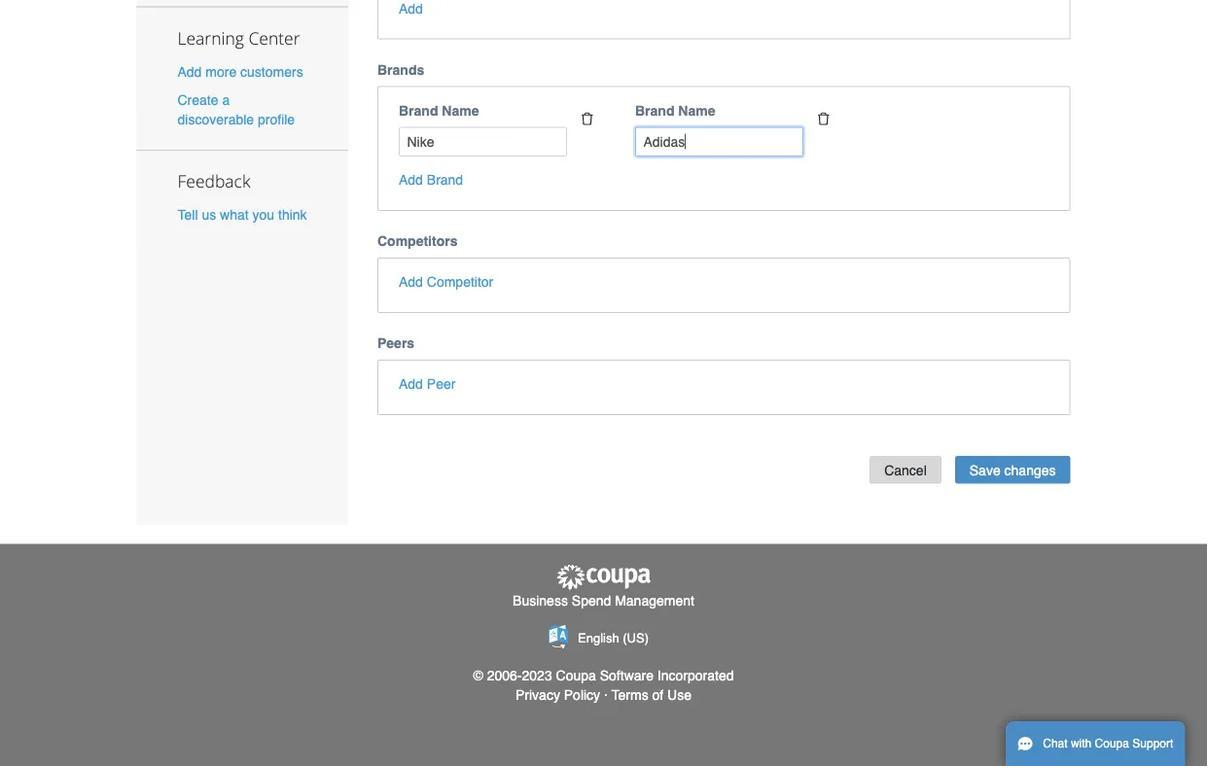 Task type: describe. For each thing, give the bounding box(es) containing it.
add button
[[399, 0, 423, 18]]

add for add
[[399, 0, 423, 16]]

create a discoverable profile
[[178, 92, 295, 127]]

coupa supplier portal image
[[555, 564, 652, 592]]

chat with coupa support button
[[1006, 722, 1186, 767]]

(us)
[[623, 631, 649, 646]]

name for brand name text field
[[679, 103, 716, 118]]

add peer
[[399, 377, 456, 392]]

2006-
[[487, 668, 522, 684]]

© 2006-2023 coupa software incorporated
[[473, 668, 734, 684]]

terms
[[612, 687, 649, 703]]

incorporated
[[658, 668, 734, 684]]

peers
[[378, 336, 415, 351]]

Brand Name text field
[[399, 127, 567, 157]]

brand for brand name text box
[[399, 103, 438, 118]]

of
[[653, 687, 664, 703]]

learning center
[[178, 26, 300, 49]]

privacy policy link
[[516, 687, 601, 703]]

privacy policy
[[516, 687, 601, 703]]

create
[[178, 92, 218, 108]]

coupa inside button
[[1095, 738, 1130, 751]]

spend
[[572, 594, 611, 609]]

business
[[513, 594, 568, 609]]

software
[[600, 668, 654, 684]]

policy
[[564, 687, 601, 703]]

©
[[473, 668, 483, 684]]

what
[[220, 207, 249, 223]]

profile
[[258, 112, 295, 127]]

save changes button
[[955, 456, 1071, 484]]

brands
[[378, 62, 424, 77]]

management
[[615, 594, 695, 609]]

add for add more customers
[[178, 64, 202, 79]]

add peer button
[[399, 375, 456, 394]]

add brand button
[[399, 170, 463, 190]]

customers
[[240, 64, 303, 79]]

tell
[[178, 207, 198, 223]]

2023
[[522, 668, 552, 684]]

learning
[[178, 26, 244, 49]]

add more customers link
[[178, 64, 303, 79]]

peer
[[427, 377, 456, 392]]



Task type: vqa. For each thing, say whether or not it's contained in the screenshot.
Coupa within the button
yes



Task type: locate. For each thing, give the bounding box(es) containing it.
add more customers
[[178, 64, 303, 79]]

chat with coupa support
[[1043, 738, 1174, 751]]

more
[[206, 64, 237, 79]]

competitors
[[378, 234, 458, 249]]

brand name up brand name text box
[[399, 103, 479, 118]]

tell us what you think button
[[178, 205, 307, 225]]

a
[[222, 92, 230, 108]]

add for add competitor
[[399, 274, 423, 290]]

competitor
[[427, 274, 494, 290]]

coupa up policy
[[556, 668, 596, 684]]

1 vertical spatial coupa
[[1095, 738, 1130, 751]]

add for add peer
[[399, 377, 423, 392]]

terms of use
[[612, 687, 692, 703]]

1 brand name from the left
[[399, 103, 479, 118]]

1 horizontal spatial coupa
[[1095, 738, 1130, 751]]

brand name for brand name text field
[[635, 103, 716, 118]]

chat
[[1043, 738, 1068, 751]]

tell us what you think
[[178, 207, 307, 223]]

brand
[[399, 103, 438, 118], [635, 103, 675, 118], [427, 172, 463, 188]]

add for add brand
[[399, 172, 423, 188]]

add brand
[[399, 172, 463, 188]]

english
[[578, 631, 620, 646]]

with
[[1071, 738, 1092, 751]]

cancel link
[[870, 456, 942, 484]]

1 horizontal spatial brand name
[[635, 103, 716, 118]]

0 horizontal spatial coupa
[[556, 668, 596, 684]]

add inside add peer "button"
[[399, 377, 423, 392]]

create a discoverable profile link
[[178, 92, 295, 127]]

add up "create"
[[178, 64, 202, 79]]

add inside button
[[399, 274, 423, 290]]

feedback
[[178, 170, 250, 192]]

add up competitors
[[399, 172, 423, 188]]

discoverable
[[178, 112, 254, 127]]

Brand Name text field
[[635, 127, 804, 157]]

add competitor button
[[399, 272, 494, 292]]

1 horizontal spatial name
[[679, 103, 716, 118]]

brand up brand name text field
[[635, 103, 675, 118]]

brand down brand name text box
[[427, 172, 463, 188]]

save changes
[[970, 462, 1056, 478]]

name up brand name text box
[[442, 103, 479, 118]]

support
[[1133, 738, 1174, 751]]

name up brand name text field
[[679, 103, 716, 118]]

brand for brand name text field
[[635, 103, 675, 118]]

add left the peer
[[399, 377, 423, 392]]

use
[[668, 687, 692, 703]]

english (us)
[[578, 631, 649, 646]]

changes
[[1005, 462, 1056, 478]]

2 name from the left
[[679, 103, 716, 118]]

2 brand name from the left
[[635, 103, 716, 118]]

privacy
[[516, 687, 560, 703]]

brand inside button
[[427, 172, 463, 188]]

brand name
[[399, 103, 479, 118], [635, 103, 716, 118]]

coupa
[[556, 668, 596, 684], [1095, 738, 1130, 751]]

brand down brands
[[399, 103, 438, 118]]

add
[[399, 0, 423, 16], [178, 64, 202, 79], [399, 172, 423, 188], [399, 274, 423, 290], [399, 377, 423, 392]]

add competitor
[[399, 274, 494, 290]]

brand name for brand name text box
[[399, 103, 479, 118]]

0 horizontal spatial brand name
[[399, 103, 479, 118]]

coupa right with
[[1095, 738, 1130, 751]]

center
[[249, 26, 300, 49]]

us
[[202, 207, 216, 223]]

0 vertical spatial coupa
[[556, 668, 596, 684]]

add down competitors
[[399, 274, 423, 290]]

0 horizontal spatial name
[[442, 103, 479, 118]]

add inside add brand button
[[399, 172, 423, 188]]

add up brands
[[399, 0, 423, 16]]

business spend management
[[513, 594, 695, 609]]

name
[[442, 103, 479, 118], [679, 103, 716, 118]]

terms of use link
[[612, 687, 692, 703]]

1 name from the left
[[442, 103, 479, 118]]

save
[[970, 462, 1001, 478]]

brand name up brand name text field
[[635, 103, 716, 118]]

name for brand name text box
[[442, 103, 479, 118]]

cancel
[[885, 462, 927, 478]]

think
[[278, 207, 307, 223]]

you
[[253, 207, 275, 223]]



